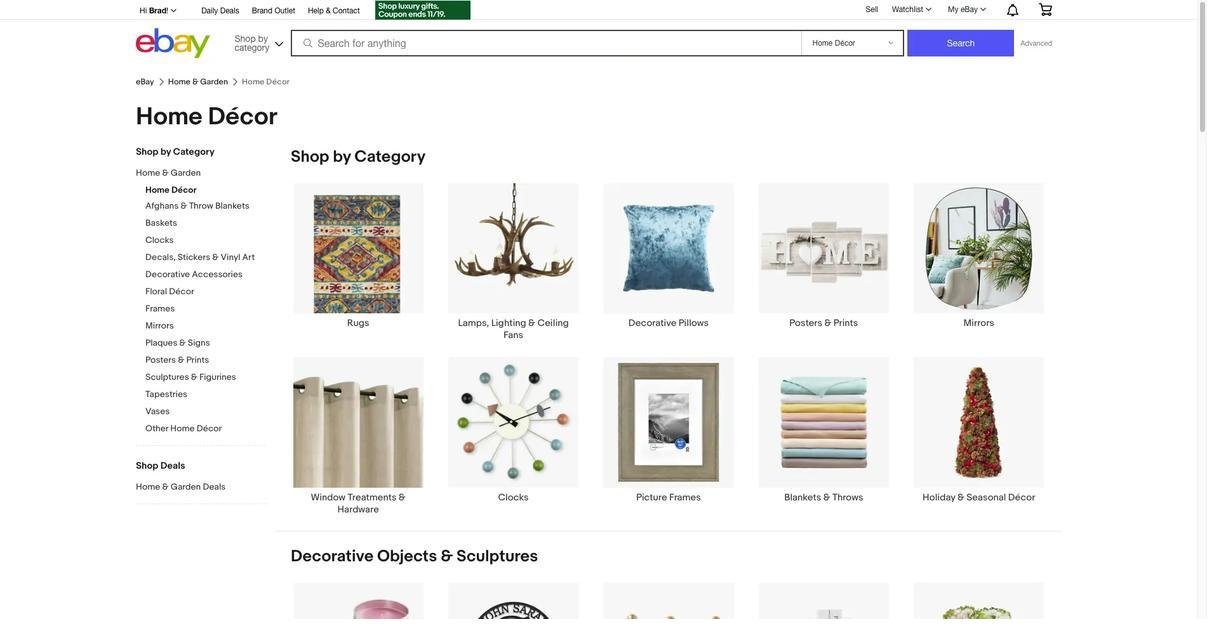 Task type: vqa. For each thing, say whether or not it's contained in the screenshot.
Picture Frames Link
yes



Task type: describe. For each thing, give the bounding box(es) containing it.
home & garden home décor afghans & throw blankets baskets clocks decals, stickers & vinyl art decorative accessories floral décor frames mirrors plaques & signs posters & prints sculptures & figurines tapestries vases other home décor
[[136, 168, 255, 434]]

blankets & throws link
[[746, 357, 902, 516]]

& inside lamps, lighting & ceiling fans
[[528, 318, 535, 330]]

holiday & seasonal décor link
[[902, 357, 1057, 516]]

home & garden deals link
[[136, 482, 266, 494]]

decals, stickers & vinyl art link
[[145, 252, 266, 264]]

by inside shop by category
[[258, 33, 268, 44]]

1 horizontal spatial mirrors link
[[902, 183, 1057, 342]]

picture frames
[[636, 492, 701, 504]]

shop by category
[[235, 33, 269, 52]]

& inside window treatments & hardware
[[399, 492, 406, 504]]

baskets
[[145, 218, 177, 229]]

home décor
[[136, 102, 277, 132]]

picture frames link
[[591, 357, 746, 516]]

daily
[[201, 6, 218, 15]]

frames inside 'link'
[[669, 492, 701, 504]]

deals for daily deals
[[220, 6, 239, 15]]

hardware
[[338, 504, 379, 516]]

posters inside 'home & garden home décor afghans & throw blankets baskets clocks decals, stickers & vinyl art decorative accessories floral décor frames mirrors plaques & signs posters & prints sculptures & figurines tapestries vases other home décor'
[[145, 355, 176, 366]]

decorative objects & sculptures
[[291, 547, 538, 567]]

garden for home & garden
[[200, 77, 228, 87]]

account navigation
[[133, 0, 1062, 22]]

ceiling
[[538, 318, 569, 330]]

holiday & seasonal décor
[[923, 492, 1036, 504]]

contact
[[333, 6, 360, 15]]

picture
[[636, 492, 667, 504]]

décor right floral
[[169, 286, 194, 297]]

home for home & garden
[[168, 77, 191, 87]]

sculptures inside 'home & garden home décor afghans & throw blankets baskets clocks decals, stickers & vinyl art decorative accessories floral décor frames mirrors plaques & signs posters & prints sculptures & figurines tapestries vases other home décor'
[[145, 372, 189, 383]]

ebay link
[[136, 77, 154, 87]]

brand outlet
[[252, 6, 295, 15]]

my
[[948, 5, 959, 14]]

0 vertical spatial posters
[[790, 318, 823, 330]]

shop by category button
[[229, 28, 286, 56]]

home & garden deals
[[136, 482, 226, 493]]

sculptures & figurines link
[[145, 372, 266, 384]]

my ebay link
[[941, 2, 992, 17]]

my ebay
[[948, 5, 978, 14]]

watchlist
[[892, 5, 924, 14]]

help
[[308, 6, 324, 15]]

deals for shop deals
[[160, 460, 185, 473]]

treatments
[[348, 492, 397, 504]]

!
[[166, 6, 168, 15]]

shop by category for objects
[[291, 147, 426, 167]]

blankets & throws
[[785, 492, 863, 504]]

0 horizontal spatial clocks link
[[145, 235, 266, 247]]

hi
[[140, 6, 147, 15]]

window treatments & hardware
[[311, 492, 406, 516]]

holiday
[[923, 492, 956, 504]]

shop by category for deals
[[136, 146, 215, 158]]

frames link
[[145, 304, 266, 316]]

1 vertical spatial clocks
[[498, 492, 529, 504]]

garden for home & garden home décor afghans & throw blankets baskets clocks decals, stickers & vinyl art decorative accessories floral décor frames mirrors plaques & signs posters & prints sculptures & figurines tapestries vases other home décor
[[171, 168, 201, 178]]

décor up throw
[[171, 185, 197, 196]]

plaques & signs link
[[145, 338, 266, 350]]

throws
[[833, 492, 863, 504]]

floral
[[145, 286, 167, 297]]

1 vertical spatial home & garden link
[[136, 168, 257, 180]]

floral décor link
[[145, 286, 266, 299]]

category for deals
[[173, 146, 215, 158]]

decorative for decorative pillows
[[629, 318, 677, 330]]

afghans
[[145, 201, 179, 211]]

daily deals link
[[201, 4, 239, 18]]

figurines
[[199, 372, 236, 383]]

décor down home & garden
[[208, 102, 277, 132]]

pillows
[[679, 318, 709, 330]]

decorative accessories link
[[145, 269, 266, 281]]

1 vertical spatial clocks link
[[436, 357, 591, 516]]

decorative pillows
[[629, 318, 709, 330]]

garden for home & garden deals
[[171, 482, 201, 493]]

decorative pillows link
[[591, 183, 746, 342]]

accessories
[[192, 269, 243, 280]]

objects
[[377, 547, 437, 567]]

vases
[[145, 406, 170, 417]]

posters & prints
[[790, 318, 858, 330]]



Task type: locate. For each thing, give the bounding box(es) containing it.
0 horizontal spatial mirrors
[[145, 321, 174, 332]]

main content containing shop by category
[[276, 147, 1062, 620]]

2 horizontal spatial by
[[333, 147, 351, 167]]

shop by category banner
[[133, 0, 1062, 62]]

your shopping cart image
[[1038, 3, 1053, 16]]

other home décor link
[[145, 424, 266, 436]]

2 horizontal spatial decorative
[[629, 318, 677, 330]]

vases link
[[145, 406, 266, 419]]

garden down shop deals
[[171, 482, 201, 493]]

1 horizontal spatial category
[[355, 147, 426, 167]]

0 vertical spatial decorative
[[145, 269, 190, 280]]

sell
[[866, 5, 878, 14]]

0 horizontal spatial by
[[160, 146, 171, 158]]

décor right seasonal
[[1008, 492, 1036, 504]]

rugs
[[347, 318, 369, 330]]

1 horizontal spatial blankets
[[785, 492, 821, 504]]

blankets left throws
[[785, 492, 821, 504]]

mirrors inside 'home & garden home décor afghans & throw blankets baskets clocks decals, stickers & vinyl art decorative accessories floral décor frames mirrors plaques & signs posters & prints sculptures & figurines tapestries vases other home décor'
[[145, 321, 174, 332]]

1 horizontal spatial ebay
[[961, 5, 978, 14]]

None submit
[[908, 30, 1015, 57]]

1 horizontal spatial posters
[[790, 318, 823, 330]]

1 vertical spatial posters & prints link
[[145, 355, 266, 367]]

1 vertical spatial sculptures
[[457, 547, 538, 567]]

brad
[[149, 6, 166, 15]]

hi brad !
[[140, 6, 168, 15]]

home for home & garden home décor afghans & throw blankets baskets clocks decals, stickers & vinyl art decorative accessories floral décor frames mirrors plaques & signs posters & prints sculptures & figurines tapestries vases other home décor
[[136, 168, 160, 178]]

decals,
[[145, 252, 176, 263]]

clocks
[[145, 235, 174, 246], [498, 492, 529, 504]]

clocks link
[[145, 235, 266, 247], [436, 357, 591, 516]]

window
[[311, 492, 346, 504]]

shop deals
[[136, 460, 185, 473]]

0 horizontal spatial prints
[[186, 355, 209, 366]]

0 vertical spatial clocks link
[[145, 235, 266, 247]]

1 vertical spatial frames
[[669, 492, 701, 504]]

ebay inside my ebay link
[[961, 5, 978, 14]]

1 horizontal spatial shop by category
[[291, 147, 426, 167]]

0 horizontal spatial posters & prints link
[[145, 355, 266, 367]]

by inside main content
[[333, 147, 351, 167]]

0 vertical spatial ebay
[[961, 5, 978, 14]]

none submit inside shop by category banner
[[908, 30, 1015, 57]]

0 horizontal spatial ebay
[[136, 77, 154, 87]]

garden up throw
[[171, 168, 201, 178]]

baskets link
[[145, 218, 266, 230]]

decorative for decorative objects & sculptures
[[291, 547, 374, 567]]

2 vertical spatial deals
[[203, 482, 226, 493]]

afghans & throw blankets link
[[145, 201, 266, 213]]

0 vertical spatial garden
[[200, 77, 228, 87]]

home & garden
[[168, 77, 228, 87]]

tapestries link
[[145, 389, 266, 401]]

brand
[[252, 6, 273, 15]]

1 horizontal spatial sculptures
[[457, 547, 538, 567]]

lamps, lighting & ceiling fans link
[[436, 183, 591, 342]]

fans
[[504, 330, 523, 342]]

vinyl
[[221, 252, 240, 263]]

home & garden link up throw
[[136, 168, 257, 180]]

deals inside 'account' navigation
[[220, 6, 239, 15]]

decorative down hardware
[[291, 547, 374, 567]]

1 horizontal spatial clocks
[[498, 492, 529, 504]]

brand outlet link
[[252, 4, 295, 18]]

0 vertical spatial sculptures
[[145, 372, 189, 383]]

mirrors link
[[902, 183, 1057, 342], [145, 321, 266, 333]]

0 horizontal spatial clocks
[[145, 235, 174, 246]]

0 horizontal spatial shop by category
[[136, 146, 215, 158]]

shop inside shop by category
[[235, 33, 256, 44]]

frames inside 'home & garden home décor afghans & throw blankets baskets clocks decals, stickers & vinyl art decorative accessories floral décor frames mirrors plaques & signs posters & prints sculptures & figurines tapestries vases other home décor'
[[145, 304, 175, 314]]

0 vertical spatial posters & prints link
[[746, 183, 902, 342]]

frames
[[145, 304, 175, 314], [669, 492, 701, 504]]

tapestries
[[145, 389, 187, 400]]

0 horizontal spatial sculptures
[[145, 372, 189, 383]]

blankets
[[215, 201, 250, 211], [785, 492, 821, 504]]

garden
[[200, 77, 228, 87], [171, 168, 201, 178], [171, 482, 201, 493]]

sculptures
[[145, 372, 189, 383], [457, 547, 538, 567]]

0 vertical spatial deals
[[220, 6, 239, 15]]

0 vertical spatial clocks
[[145, 235, 174, 246]]

1 horizontal spatial by
[[258, 33, 268, 44]]

shop by category
[[136, 146, 215, 158], [291, 147, 426, 167]]

0 vertical spatial home & garden link
[[168, 77, 228, 87]]

throw
[[189, 201, 213, 211]]

1 vertical spatial blankets
[[785, 492, 821, 504]]

1 vertical spatial decorative
[[629, 318, 677, 330]]

0 horizontal spatial category
[[173, 146, 215, 158]]

1 horizontal spatial clocks link
[[436, 357, 591, 516]]

window treatments & hardware link
[[281, 357, 436, 516]]

& inside 'account' navigation
[[326, 6, 331, 15]]

clocks inside 'home & garden home décor afghans & throw blankets baskets clocks decals, stickers & vinyl art decorative accessories floral décor frames mirrors plaques & signs posters & prints sculptures & figurines tapestries vases other home décor'
[[145, 235, 174, 246]]

art
[[242, 252, 255, 263]]

deals down other home décor link
[[203, 482, 226, 493]]

décor
[[208, 102, 277, 132], [171, 185, 197, 196], [169, 286, 194, 297], [197, 424, 222, 434], [1008, 492, 1036, 504]]

1 horizontal spatial decorative
[[291, 547, 374, 567]]

help & contact link
[[308, 4, 360, 18]]

decorative inside 'home & garden home décor afghans & throw blankets baskets clocks decals, stickers & vinyl art decorative accessories floral décor frames mirrors plaques & signs posters & prints sculptures & figurines tapestries vases other home décor'
[[145, 269, 190, 280]]

0 vertical spatial prints
[[834, 318, 858, 330]]

outlet
[[275, 6, 295, 15]]

0 horizontal spatial posters
[[145, 355, 176, 366]]

2 vertical spatial garden
[[171, 482, 201, 493]]

main content
[[276, 147, 1062, 620]]

category for objects
[[355, 147, 426, 167]]

frames down floral
[[145, 304, 175, 314]]

0 horizontal spatial mirrors link
[[145, 321, 266, 333]]

frames right picture
[[669, 492, 701, 504]]

sell link
[[860, 5, 884, 14]]

blankets right throw
[[215, 201, 250, 211]]

home for home & garden deals
[[136, 482, 160, 493]]

help & contact
[[308, 6, 360, 15]]

0 horizontal spatial frames
[[145, 304, 175, 314]]

signs
[[188, 338, 210, 349]]

1 vertical spatial garden
[[171, 168, 201, 178]]

décor inside holiday & seasonal décor link
[[1008, 492, 1036, 504]]

rugs link
[[281, 183, 436, 342]]

posters & prints link
[[746, 183, 902, 342], [145, 355, 266, 367]]

decorative down the decals,
[[145, 269, 190, 280]]

home & garden link
[[168, 77, 228, 87], [136, 168, 257, 180]]

watchlist link
[[885, 2, 938, 17]]

posters
[[790, 318, 823, 330], [145, 355, 176, 366]]

mirrors
[[964, 318, 995, 330], [145, 321, 174, 332]]

blankets inside 'home & garden home décor afghans & throw blankets baskets clocks decals, stickers & vinyl art decorative accessories floral décor frames mirrors plaques & signs posters & prints sculptures & figurines tapestries vases other home décor'
[[215, 201, 250, 211]]

home & garden link up home décor
[[168, 77, 228, 87]]

stickers
[[178, 252, 210, 263]]

by for decorative objects & sculptures
[[333, 147, 351, 167]]

prints
[[834, 318, 858, 330], [186, 355, 209, 366]]

deals
[[220, 6, 239, 15], [160, 460, 185, 473], [203, 482, 226, 493]]

plaques
[[145, 338, 177, 349]]

0 horizontal spatial blankets
[[215, 201, 250, 211]]

lamps, lighting & ceiling fans
[[458, 318, 569, 342]]

1 horizontal spatial frames
[[669, 492, 701, 504]]

advanced link
[[1015, 30, 1059, 56]]

decorative inside decorative pillows link
[[629, 318, 677, 330]]

shop
[[235, 33, 256, 44], [136, 146, 158, 158], [291, 147, 329, 167], [136, 460, 158, 473]]

garden inside 'home & garden home décor afghans & throw blankets baskets clocks decals, stickers & vinyl art decorative accessories floral décor frames mirrors plaques & signs posters & prints sculptures & figurines tapestries vases other home décor'
[[171, 168, 201, 178]]

1 horizontal spatial mirrors
[[964, 318, 995, 330]]

lamps,
[[458, 318, 489, 330]]

advanced
[[1021, 39, 1052, 47]]

0 vertical spatial blankets
[[215, 201, 250, 211]]

other
[[145, 424, 168, 434]]

deals right 'daily'
[[220, 6, 239, 15]]

1 vertical spatial deals
[[160, 460, 185, 473]]

lighting
[[491, 318, 526, 330]]

&
[[326, 6, 331, 15], [192, 77, 198, 87], [162, 168, 169, 178], [181, 201, 187, 211], [212, 252, 219, 263], [528, 318, 535, 330], [825, 318, 832, 330], [179, 338, 186, 349], [178, 355, 184, 366], [191, 372, 198, 383], [162, 482, 169, 493], [399, 492, 406, 504], [824, 492, 830, 504], [958, 492, 965, 504], [441, 547, 453, 567]]

1 vertical spatial ebay
[[136, 77, 154, 87]]

Search for anything text field
[[292, 31, 799, 55]]

decorative
[[145, 269, 190, 280], [629, 318, 677, 330], [291, 547, 374, 567]]

category
[[235, 42, 269, 52]]

category
[[173, 146, 215, 158], [355, 147, 426, 167]]

ebay left home & garden
[[136, 77, 154, 87]]

by for shop deals
[[160, 146, 171, 158]]

décor down 'vases' link
[[197, 424, 222, 434]]

home for home décor
[[136, 102, 203, 132]]

0 vertical spatial frames
[[145, 304, 175, 314]]

1 vertical spatial prints
[[186, 355, 209, 366]]

1 vertical spatial posters
[[145, 355, 176, 366]]

seasonal
[[967, 492, 1006, 504]]

1 horizontal spatial posters & prints link
[[746, 183, 902, 342]]

2 vertical spatial decorative
[[291, 547, 374, 567]]

0 horizontal spatial decorative
[[145, 269, 190, 280]]

prints inside 'home & garden home décor afghans & throw blankets baskets clocks decals, stickers & vinyl art decorative accessories floral décor frames mirrors plaques & signs posters & prints sculptures & figurines tapestries vases other home décor'
[[186, 355, 209, 366]]

decorative left "pillows"
[[629, 318, 677, 330]]

1 horizontal spatial prints
[[834, 318, 858, 330]]

garden up home décor
[[200, 77, 228, 87]]

daily deals
[[201, 6, 239, 15]]

get the coupon image
[[375, 1, 470, 20]]

ebay right my
[[961, 5, 978, 14]]

deals up home & garden deals on the bottom left of the page
[[160, 460, 185, 473]]

ebay
[[961, 5, 978, 14], [136, 77, 154, 87]]



